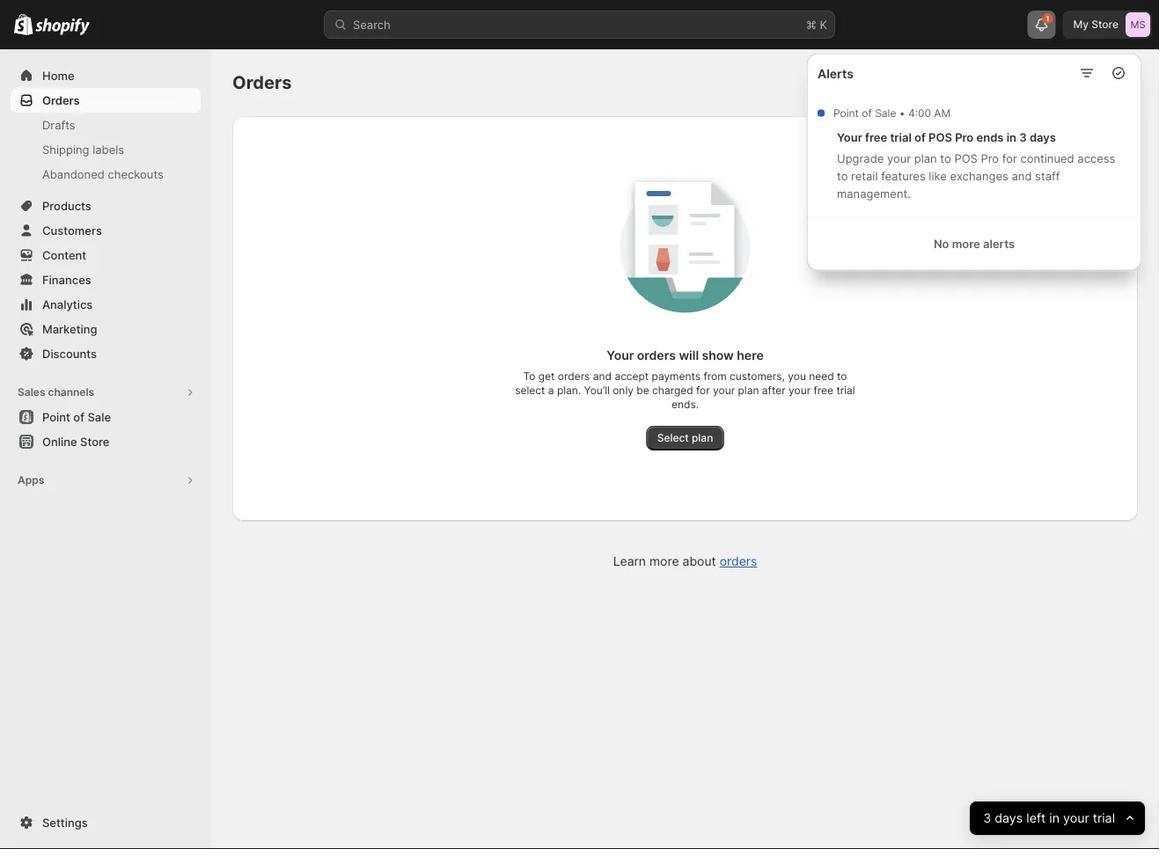 Task type: describe. For each thing, give the bounding box(es) containing it.
to inside your orders will show here to get orders and accept payments from customers, you need to select a plan. you'll only be charged for your plan after your free trial ends.
[[837, 370, 847, 383]]

1 horizontal spatial pos
[[955, 152, 978, 166]]

marketing
[[42, 322, 97, 336]]

of inside your free trial of pos pro ends in 3 days upgrade your plan to pos pro for continued access to retail features like exchanges and staff management.
[[915, 131, 926, 144]]

finances link
[[11, 268, 201, 292]]

your down from in the right of the page
[[713, 384, 735, 397]]

exchanges
[[950, 169, 1009, 183]]

apps
[[18, 474, 44, 487]]

settings link
[[11, 811, 201, 836]]

staff
[[1035, 169, 1060, 183]]

to
[[523, 370, 536, 383]]

1 horizontal spatial pro
[[981, 152, 999, 166]]

payments
[[652, 370, 701, 383]]

management.
[[837, 187, 911, 201]]

shipping labels link
[[11, 137, 201, 162]]

your for orders
[[607, 348, 634, 363]]

online store link
[[11, 430, 201, 454]]

accept
[[615, 370, 649, 383]]

products link
[[11, 194, 201, 218]]

products
[[42, 199, 91, 213]]

your for free
[[837, 131, 863, 144]]

customers link
[[11, 218, 201, 243]]

online
[[42, 435, 77, 449]]

about
[[683, 554, 716, 569]]

customers
[[42, 224, 102, 237]]

k
[[820, 18, 828, 31]]

⌘ k
[[806, 18, 828, 31]]

select plan link
[[647, 426, 724, 451]]

1 horizontal spatial orders
[[232, 72, 292, 93]]

show
[[702, 348, 734, 363]]

online store button
[[0, 430, 211, 454]]

alerts
[[818, 66, 854, 81]]

marketing link
[[11, 317, 201, 342]]

3 days left in your trial
[[983, 811, 1115, 826]]

⌘
[[806, 18, 817, 31]]

sales channels
[[18, 386, 94, 399]]

access
[[1078, 152, 1116, 166]]

charged
[[652, 384, 693, 397]]

in inside your free trial of pos pro ends in 3 days upgrade your plan to pos pro for continued access to retail features like exchanges and staff management.
[[1007, 131, 1017, 144]]

sales channels button
[[11, 380, 201, 405]]

sale for point of sale • 4:00 am
[[875, 107, 897, 119]]

and inside your orders will show here to get orders and accept payments from customers, you need to select a plan. you'll only be charged for your plan after your free trial ends.
[[593, 370, 612, 383]]

will
[[679, 348, 699, 363]]

a
[[548, 384, 554, 397]]

plan inside your free trial of pos pro ends in 3 days upgrade your plan to pos pro for continued access to retail features like exchanges and staff management.
[[914, 152, 937, 166]]

select
[[657, 432, 689, 445]]

checkouts
[[108, 167, 164, 181]]

0 horizontal spatial orders
[[558, 370, 590, 383]]

more for learn
[[650, 554, 679, 569]]

shopify image
[[14, 14, 33, 35]]

select
[[515, 384, 545, 397]]

apps button
[[11, 468, 201, 493]]

free inside your free trial of pos pro ends in 3 days upgrade your plan to pos pro for continued access to retail features like exchanges and staff management.
[[865, 131, 888, 144]]

1 vertical spatial to
[[837, 169, 848, 183]]

alerts
[[983, 237, 1015, 251]]

your free trial of pos pro ends in 3 days upgrade your plan to pos pro for continued access to retail features like exchanges and staff management.
[[837, 131, 1116, 201]]

0 horizontal spatial pro
[[955, 131, 974, 144]]

your orders will show here to get orders and accept payments from customers, you need to select a plan. you'll only be charged for your plan after your free trial ends.
[[515, 348, 856, 411]]

1 button
[[1028, 11, 1056, 39]]

3 inside dropdown button
[[983, 811, 991, 826]]

you'll
[[584, 384, 610, 397]]

4:00
[[909, 107, 931, 119]]

analytics
[[42, 298, 93, 311]]

labels
[[93, 143, 124, 156]]

0 vertical spatial to
[[941, 152, 951, 166]]

abandoned checkouts link
[[11, 162, 201, 187]]

after
[[762, 384, 786, 397]]

retail
[[851, 169, 878, 183]]

your inside your free trial of pos pro ends in 3 days upgrade your plan to pos pro for continued access to retail features like exchanges and staff management.
[[887, 152, 911, 166]]

from
[[704, 370, 727, 383]]

online store
[[42, 435, 110, 449]]

3 days left in your trial button
[[970, 802, 1145, 836]]

your inside "3 days left in your trial" dropdown button
[[1063, 811, 1090, 826]]

point for point of sale
[[42, 410, 70, 424]]

finances
[[42, 273, 91, 287]]

shipping labels
[[42, 143, 124, 156]]

abandoned
[[42, 167, 105, 181]]

store for online store
[[80, 435, 110, 449]]

of for point of sale • 4:00 am
[[862, 107, 872, 119]]

home link
[[11, 63, 201, 88]]

like
[[929, 169, 947, 183]]

abandoned checkouts
[[42, 167, 164, 181]]

plan.
[[557, 384, 581, 397]]



Task type: locate. For each thing, give the bounding box(es) containing it.
customers,
[[730, 370, 785, 383]]

for down 'ends'
[[1003, 152, 1018, 166]]

plan up like
[[914, 152, 937, 166]]

free down need
[[814, 384, 834, 397]]

1 horizontal spatial point
[[834, 107, 859, 119]]

select plan
[[657, 432, 713, 445]]

0 horizontal spatial for
[[696, 384, 710, 397]]

1 vertical spatial trial
[[837, 384, 856, 397]]

plan
[[914, 152, 937, 166], [738, 384, 759, 397], [692, 432, 713, 445]]

shopify image
[[35, 18, 90, 36]]

1 horizontal spatial of
[[862, 107, 872, 119]]

to left retail
[[837, 169, 848, 183]]

analytics link
[[11, 292, 201, 317]]

days left the left
[[995, 811, 1023, 826]]

1 vertical spatial store
[[80, 435, 110, 449]]

your down you
[[789, 384, 811, 397]]

your
[[837, 131, 863, 144], [607, 348, 634, 363]]

to right need
[[837, 370, 847, 383]]

0 vertical spatial point
[[834, 107, 859, 119]]

point down alerts
[[834, 107, 859, 119]]

2 vertical spatial trial
[[1093, 811, 1115, 826]]

0 horizontal spatial 3
[[983, 811, 991, 826]]

point down the sales channels at left top
[[42, 410, 70, 424]]

trial inside your orders will show here to get orders and accept payments from customers, you need to select a plan. you'll only be charged for your plan after your free trial ends.
[[837, 384, 856, 397]]

learn
[[613, 554, 646, 569]]

sales
[[18, 386, 45, 399]]

point of sale link
[[11, 405, 201, 430]]

1 horizontal spatial in
[[1049, 811, 1060, 826]]

sale for point of sale
[[88, 410, 111, 424]]

more right learn
[[650, 554, 679, 569]]

point for point of sale • 4:00 am
[[834, 107, 859, 119]]

pos up 'exchanges'
[[955, 152, 978, 166]]

orders link
[[11, 88, 201, 113]]

orders up 'payments'
[[637, 348, 676, 363]]

orders up 'plan.'
[[558, 370, 590, 383]]

no more alerts
[[934, 237, 1015, 251]]

1 vertical spatial point
[[42, 410, 70, 424]]

orders
[[232, 72, 292, 93], [42, 93, 80, 107]]

0 horizontal spatial trial
[[837, 384, 856, 397]]

store
[[1092, 18, 1119, 31], [80, 435, 110, 449]]

content
[[42, 248, 86, 262]]

1 horizontal spatial sale
[[875, 107, 897, 119]]

orders right about
[[720, 554, 757, 569]]

1 vertical spatial 3
[[983, 811, 991, 826]]

and inside your free trial of pos pro ends in 3 days upgrade your plan to pos pro for continued access to retail features like exchanges and staff management.
[[1012, 169, 1032, 183]]

store down point of sale link
[[80, 435, 110, 449]]

0 horizontal spatial more
[[650, 554, 679, 569]]

and up you'll
[[593, 370, 612, 383]]

pos
[[929, 131, 953, 144], [955, 152, 978, 166]]

in right the left
[[1049, 811, 1060, 826]]

free up upgrade
[[865, 131, 888, 144]]

of inside button
[[73, 410, 84, 424]]

0 vertical spatial and
[[1012, 169, 1032, 183]]

of for point of sale
[[73, 410, 84, 424]]

only
[[613, 384, 634, 397]]

1 vertical spatial plan
[[738, 384, 759, 397]]

drafts
[[42, 118, 75, 132]]

ends.
[[672, 398, 699, 411]]

1 horizontal spatial your
[[837, 131, 863, 144]]

and
[[1012, 169, 1032, 183], [593, 370, 612, 383]]

search
[[353, 18, 391, 31]]

discounts link
[[11, 342, 201, 366]]

0 horizontal spatial and
[[593, 370, 612, 383]]

to
[[941, 152, 951, 166], [837, 169, 848, 183], [837, 370, 847, 383]]

0 horizontal spatial orders
[[42, 93, 80, 107]]

0 vertical spatial store
[[1092, 18, 1119, 31]]

0 vertical spatial for
[[1003, 152, 1018, 166]]

my store image
[[1126, 12, 1151, 37]]

need
[[809, 370, 834, 383]]

1 horizontal spatial 3
[[1020, 131, 1027, 144]]

0 vertical spatial free
[[865, 131, 888, 144]]

1
[[1046, 14, 1050, 23]]

1 horizontal spatial plan
[[738, 384, 759, 397]]

your up features
[[887, 152, 911, 166]]

pos down am
[[929, 131, 953, 144]]

0 horizontal spatial point
[[42, 410, 70, 424]]

1 vertical spatial sale
[[88, 410, 111, 424]]

0 vertical spatial trial
[[890, 131, 912, 144]]

features
[[881, 169, 926, 183]]

0 horizontal spatial in
[[1007, 131, 1017, 144]]

point inside button
[[42, 410, 70, 424]]

1 vertical spatial your
[[607, 348, 634, 363]]

1 vertical spatial of
[[915, 131, 926, 144]]

content link
[[11, 243, 201, 268]]

0 horizontal spatial of
[[73, 410, 84, 424]]

your inside your free trial of pos pro ends in 3 days upgrade your plan to pos pro for continued access to retail features like exchanges and staff management.
[[837, 131, 863, 144]]

shipping
[[42, 143, 89, 156]]

1 horizontal spatial free
[[865, 131, 888, 144]]

for inside your free trial of pos pro ends in 3 days upgrade your plan to pos pro for continued access to retail features like exchanges and staff management.
[[1003, 152, 1018, 166]]

3 inside your free trial of pos pro ends in 3 days upgrade your plan to pos pro for continued access to retail features like exchanges and staff management.
[[1020, 131, 1027, 144]]

1 vertical spatial free
[[814, 384, 834, 397]]

more right no
[[952, 237, 981, 251]]

1 vertical spatial in
[[1049, 811, 1060, 826]]

continued
[[1021, 152, 1075, 166]]

2 vertical spatial of
[[73, 410, 84, 424]]

orders link
[[720, 554, 757, 569]]

plan right the select at the bottom
[[692, 432, 713, 445]]

am
[[934, 107, 951, 119]]

days up continued
[[1030, 131, 1056, 144]]

2 vertical spatial plan
[[692, 432, 713, 445]]

my store
[[1074, 18, 1119, 31]]

point of sale
[[42, 410, 111, 424]]

1 vertical spatial orders
[[558, 370, 590, 383]]

pro up 'exchanges'
[[981, 152, 999, 166]]

1 horizontal spatial for
[[1003, 152, 1018, 166]]

discounts
[[42, 347, 97, 361]]

days inside your free trial of pos pro ends in 3 days upgrade your plan to pos pro for continued access to retail features like exchanges and staff management.
[[1030, 131, 1056, 144]]

0 vertical spatial pos
[[929, 131, 953, 144]]

0 vertical spatial in
[[1007, 131, 1017, 144]]

here
[[737, 348, 764, 363]]

to up like
[[941, 152, 951, 166]]

0 vertical spatial more
[[952, 237, 981, 251]]

learn more about orders
[[613, 554, 757, 569]]

days inside dropdown button
[[995, 811, 1023, 826]]

free
[[865, 131, 888, 144], [814, 384, 834, 397]]

for down from in the right of the page
[[696, 384, 710, 397]]

and left staff in the top of the page
[[1012, 169, 1032, 183]]

trial
[[890, 131, 912, 144], [837, 384, 856, 397], [1093, 811, 1115, 826]]

1 horizontal spatial days
[[1030, 131, 1056, 144]]

point
[[834, 107, 859, 119], [42, 410, 70, 424]]

0 vertical spatial 3
[[1020, 131, 1027, 144]]

3
[[1020, 131, 1027, 144], [983, 811, 991, 826]]

pro
[[955, 131, 974, 144], [981, 152, 999, 166]]

you
[[788, 370, 806, 383]]

1 horizontal spatial more
[[952, 237, 981, 251]]

get
[[539, 370, 555, 383]]

more
[[952, 237, 981, 251], [650, 554, 679, 569]]

3 left the left
[[983, 811, 991, 826]]

1 vertical spatial and
[[593, 370, 612, 383]]

0 vertical spatial pro
[[955, 131, 974, 144]]

1 horizontal spatial store
[[1092, 18, 1119, 31]]

store for my store
[[1092, 18, 1119, 31]]

your up upgrade
[[837, 131, 863, 144]]

your up 'accept'
[[607, 348, 634, 363]]

settings
[[42, 816, 88, 830]]

your right the left
[[1063, 811, 1090, 826]]

2 horizontal spatial orders
[[720, 554, 757, 569]]

no
[[934, 237, 949, 251]]

of up online store
[[73, 410, 84, 424]]

orders
[[637, 348, 676, 363], [558, 370, 590, 383], [720, 554, 757, 569]]

store inside button
[[80, 435, 110, 449]]

drafts link
[[11, 113, 201, 137]]

0 vertical spatial orders
[[637, 348, 676, 363]]

1 vertical spatial pos
[[955, 152, 978, 166]]

trial right the left
[[1093, 811, 1115, 826]]

1 horizontal spatial trial
[[890, 131, 912, 144]]

2 vertical spatial orders
[[720, 554, 757, 569]]

days
[[1030, 131, 1056, 144], [995, 811, 1023, 826]]

more for no
[[952, 237, 981, 251]]

0 horizontal spatial pos
[[929, 131, 953, 144]]

of left •
[[862, 107, 872, 119]]

your inside your orders will show here to get orders and accept payments from customers, you need to select a plan. you'll only be charged for your plan after your free trial ends.
[[607, 348, 634, 363]]

point of sale • 4:00 am
[[834, 107, 951, 119]]

0 vertical spatial of
[[862, 107, 872, 119]]

home
[[42, 69, 74, 82]]

ends
[[977, 131, 1004, 144]]

free inside your orders will show here to get orders and accept payments from customers, you need to select a plan. you'll only be charged for your plan after your free trial ends.
[[814, 384, 834, 397]]

sale down sales channels button
[[88, 410, 111, 424]]

trial inside dropdown button
[[1093, 811, 1115, 826]]

1 vertical spatial more
[[650, 554, 679, 569]]

0 vertical spatial days
[[1030, 131, 1056, 144]]

•
[[900, 107, 906, 119]]

point of sale button
[[0, 405, 211, 430]]

plan inside your orders will show here to get orders and accept payments from customers, you need to select a plan. you'll only be charged for your plan after your free trial ends.
[[738, 384, 759, 397]]

2 vertical spatial to
[[837, 370, 847, 383]]

0 horizontal spatial plan
[[692, 432, 713, 445]]

of down 4:00
[[915, 131, 926, 144]]

1 horizontal spatial orders
[[637, 348, 676, 363]]

0 vertical spatial sale
[[875, 107, 897, 119]]

left
[[1027, 811, 1046, 826]]

2 horizontal spatial plan
[[914, 152, 937, 166]]

3 up continued
[[1020, 131, 1027, 144]]

2 horizontal spatial of
[[915, 131, 926, 144]]

sale left •
[[875, 107, 897, 119]]

sale inside button
[[88, 410, 111, 424]]

in
[[1007, 131, 1017, 144], [1049, 811, 1060, 826]]

in right 'ends'
[[1007, 131, 1017, 144]]

1 horizontal spatial and
[[1012, 169, 1032, 183]]

store right my
[[1092, 18, 1119, 31]]

be
[[637, 384, 650, 397]]

for
[[1003, 152, 1018, 166], [696, 384, 710, 397]]

1 vertical spatial pro
[[981, 152, 999, 166]]

1 vertical spatial days
[[995, 811, 1023, 826]]

0 horizontal spatial days
[[995, 811, 1023, 826]]

trial inside your free trial of pos pro ends in 3 days upgrade your plan to pos pro for continued access to retail features like exchanges and staff management.
[[890, 131, 912, 144]]

plan down the customers,
[[738, 384, 759, 397]]

pro left 'ends'
[[955, 131, 974, 144]]

0 horizontal spatial sale
[[88, 410, 111, 424]]

2 horizontal spatial trial
[[1093, 811, 1115, 826]]

0 horizontal spatial your
[[607, 348, 634, 363]]

0 horizontal spatial free
[[814, 384, 834, 397]]

in inside dropdown button
[[1049, 811, 1060, 826]]

0 vertical spatial plan
[[914, 152, 937, 166]]

my
[[1074, 18, 1089, 31]]

0 vertical spatial your
[[837, 131, 863, 144]]

1 vertical spatial for
[[696, 384, 710, 397]]

channels
[[48, 386, 94, 399]]

for inside your orders will show here to get orders and accept payments from customers, you need to select a plan. you'll only be charged for your plan after your free trial ends.
[[696, 384, 710, 397]]

trial right after
[[837, 384, 856, 397]]

0 horizontal spatial store
[[80, 435, 110, 449]]

trial down •
[[890, 131, 912, 144]]

of
[[862, 107, 872, 119], [915, 131, 926, 144], [73, 410, 84, 424]]

upgrade
[[837, 152, 884, 166]]



